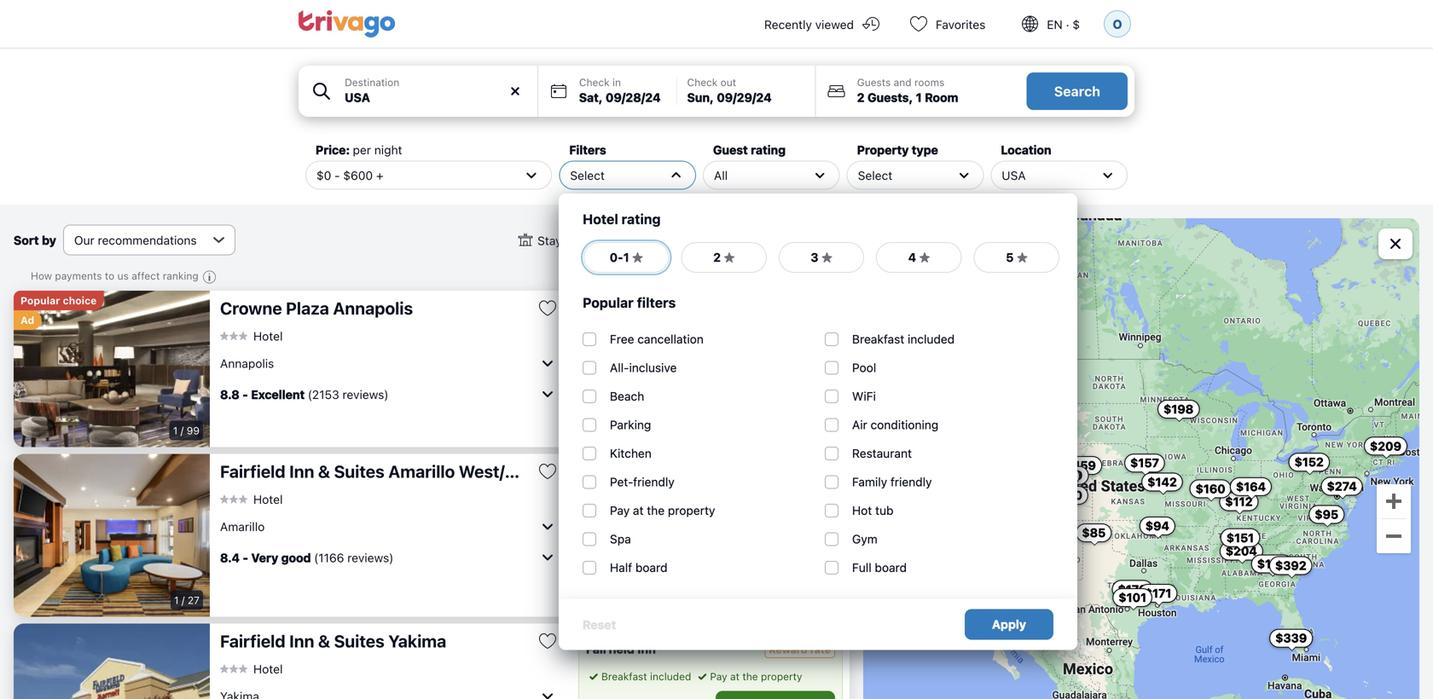 Task type: describe. For each thing, give the bounding box(es) containing it.
Restaurant checkbox
[[825, 447, 839, 461]]

$270 button
[[1038, 467, 1081, 486]]

$101 button
[[1113, 589, 1153, 608]]

ad
[[20, 315, 34, 326]]

$112
[[1226, 495, 1253, 509]]

reward rate button for fairfield inn & suites amarillo west/medical center
[[765, 472, 836, 489]]

free cancellation
[[610, 332, 704, 347]]

$209 button
[[1365, 437, 1408, 456]]

$142 $160
[[1148, 475, 1226, 496]]

apply button
[[965, 610, 1054, 641]]

map region
[[864, 219, 1420, 700]]

prices
[[789, 582, 823, 596]]

0-1 button
[[583, 242, 670, 274]]

at inside crowne plaza pay at the property
[[622, 326, 631, 338]]

per night
[[586, 592, 629, 603]]

center
[[572, 462, 626, 482]]

1 vertical spatial night
[[604, 592, 629, 603]]

crowne plaza annapolis button
[[220, 298, 524, 319]]

(2153
[[308, 388, 339, 402]]

popular choice ad
[[20, 295, 97, 326]]

select for property type
[[858, 168, 893, 182]]

tub
[[876, 504, 894, 518]]

1 left 99
[[173, 425, 178, 437]]

trivago logo image
[[299, 10, 396, 38]]

us
[[117, 270, 129, 282]]

inn down "booking.com"
[[638, 643, 656, 657]]

Free cancellation checkbox
[[583, 333, 597, 346]]

ranking
[[163, 270, 199, 282]]

booking.com
[[616, 577, 683, 589]]

1 inside button
[[624, 251, 630, 265]]

& for yakima
[[318, 632, 330, 652]]

1 vertical spatial pay
[[610, 504, 630, 518]]

2 vertical spatial included
[[650, 671, 692, 683]]

air
[[853, 418, 868, 432]]

3
[[811, 251, 819, 265]]

0 horizontal spatial per
[[353, 143, 371, 157]]

Family friendly checkbox
[[825, 476, 839, 489]]

1 vertical spatial the
[[647, 504, 665, 518]]

Full board checkbox
[[825, 561, 839, 575]]

$95 button
[[1310, 506, 1345, 525]]

0-
[[610, 251, 624, 265]]

1 vertical spatial per
[[586, 592, 602, 603]]

1 vertical spatial property
[[668, 504, 716, 518]]

yakima
[[389, 632, 447, 652]]

hotel for hotel button corresponding to fairfield inn & suites amarillo west/medical center
[[254, 493, 283, 507]]

rating for hotel rating
[[622, 211, 661, 227]]

popular choice button
[[14, 291, 104, 311]]

filters
[[637, 295, 676, 311]]

pet-
[[610, 475, 634, 490]]

2 vertical spatial breakfast
[[602, 671, 648, 683]]

Spa checkbox
[[583, 533, 597, 546]]

restaurant
[[853, 447, 912, 461]]

payments
[[55, 270, 102, 282]]

fairfield inn & suites yakima button
[[220, 631, 524, 653]]

$151 button
[[1221, 529, 1261, 548]]

$85 button
[[1077, 524, 1112, 543]]

inn inside button
[[289, 462, 315, 482]]

reward rate for fairfield inn & suites amarillo west/medical center
[[769, 475, 831, 487]]

sort
[[14, 233, 39, 247]]

booking sites searched: 323
[[687, 234, 848, 248]]

fairfield inside button
[[220, 632, 286, 652]]

Parking checkbox
[[583, 418, 597, 432]]

2 vertical spatial pay
[[710, 671, 728, 683]]

$101
[[1119, 591, 1147, 605]]

Pool checkbox
[[825, 361, 839, 375]]

$0 - $600 +
[[317, 168, 384, 182]]

pay inside crowne plaza pay at the property
[[602, 326, 619, 338]]

fairfield inside button
[[220, 462, 286, 482]]

1 breakfast included button from the top
[[586, 500, 692, 515]]

type
[[912, 143, 939, 157]]

reward rate for fairfield inn & suites yakima
[[769, 644, 831, 656]]

crowne plaza image
[[586, 400, 658, 424]]

property inside crowne plaza pay at the property
[[653, 326, 694, 338]]

hotel button for fairfield inn & suites yakima
[[220, 662, 283, 677]]

/ for crowne plaza annapolis
[[181, 425, 184, 437]]

hotel rating
[[583, 211, 661, 227]]

Pet-friendly checkbox
[[583, 476, 597, 489]]

kitchen
[[610, 447, 652, 461]]

suites for yakima
[[334, 632, 385, 652]]

$204 button
[[1220, 542, 1264, 561]]

0 vertical spatial reviews)
[[343, 388, 389, 402]]

check in sat, 09/28/24
[[579, 76, 661, 105]]

1 inside guests and rooms 2 guests, 1 room
[[916, 90, 922, 105]]

inn right pet- at the left bottom of page
[[638, 473, 656, 487]]

Half board checkbox
[[583, 561, 597, 575]]

$0
[[317, 168, 331, 182]]

how payments to us affect ranking
[[31, 270, 199, 282]]

apply
[[993, 618, 1027, 632]]

amarillo inside fairfield inn & suites amarillo west/medical center button
[[389, 462, 455, 482]]

popular for popular filters
[[583, 295, 634, 311]]

1 vertical spatial included
[[650, 501, 692, 513]]

8.4
[[220, 551, 240, 565]]

friendly for pet-friendly
[[634, 475, 675, 490]]

$142 button
[[1142, 473, 1184, 492]]

Destination search field
[[345, 89, 527, 107]]

all-inclusive
[[610, 361, 677, 375]]

1000+
[[612, 234, 650, 248]]

fairfield inn for fairfield inn & suites yakima
[[586, 643, 656, 657]]

$133
[[905, 473, 935, 487]]

west/medical
[[459, 462, 568, 482]]

all-
[[610, 361, 630, 375]]

$170
[[1119, 583, 1147, 597]]

to
[[105, 270, 115, 282]]

favorites link
[[895, 0, 1007, 48]]

$160 button
[[1190, 480, 1232, 499]]

excellent
[[251, 388, 305, 402]]

0 vertical spatial $159 button
[[1061, 457, 1103, 475]]

half board
[[610, 561, 668, 575]]

1 horizontal spatial annapolis
[[333, 298, 413, 318]]

$89
[[586, 574, 613, 591]]

0 vertical spatial -
[[335, 168, 340, 182]]

guest rating
[[714, 143, 786, 157]]

27
[[188, 595, 200, 607]]

Breakfast included checkbox
[[825, 333, 839, 346]]

and
[[894, 76, 912, 88]]

1 horizontal spatial $159 button
[[1252, 555, 1294, 574]]

how
[[31, 270, 52, 282]]

guests,
[[868, 90, 913, 105]]

1 horizontal spatial pay at the property button
[[695, 670, 803, 685]]

$133 button
[[899, 471, 941, 489]]

friendly for family friendly
[[891, 475, 932, 490]]

0 horizontal spatial $85
[[586, 532, 619, 552]]

- for plaza
[[243, 388, 248, 402]]

plaza for annapolis
[[286, 298, 329, 318]]

search
[[1055, 83, 1101, 99]]

2 button
[[681, 242, 768, 274]]

2 vertical spatial property
[[761, 671, 803, 683]]

Kitchen checkbox
[[583, 447, 597, 461]]

0 horizontal spatial night
[[375, 143, 402, 157]]

the inside button
[[743, 671, 758, 683]]

select for filters
[[570, 168, 605, 182]]

$198 button
[[1158, 400, 1200, 419]]

check for sat,
[[579, 76, 610, 88]]

All-inclusive checkbox
[[583, 361, 597, 375]]

pool
[[853, 361, 877, 375]]

recently viewed button
[[744, 0, 895, 48]]

$167 button
[[877, 498, 918, 517]]

viewed
[[816, 17, 854, 32]]

o button
[[1101, 0, 1135, 48]]

$198
[[1164, 402, 1194, 417]]

2 inside guests and rooms 2 guests, 1 room
[[858, 90, 865, 105]]

air conditioning
[[853, 418, 939, 432]]

board for full board
[[875, 561, 907, 575]]

- for inn
[[243, 551, 248, 565]]

/ for fairfield inn & suites amarillo west/medical center
[[182, 595, 185, 607]]

the inside crowne plaza pay at the property
[[634, 326, 650, 338]]

booking
[[687, 234, 732, 248]]

1 horizontal spatial at
[[633, 504, 644, 518]]

$274 button
[[1322, 478, 1364, 496]]

search button
[[1027, 73, 1128, 110]]

popular for popular choice ad
[[20, 295, 60, 307]]

price:
[[316, 143, 350, 157]]



Task type: vqa. For each thing, say whether or not it's contained in the screenshot.
Pittsburgh image
no



Task type: locate. For each thing, give the bounding box(es) containing it.
1 suites from the top
[[334, 462, 385, 482]]

inn down 8.4 - very good (1166 reviews)
[[289, 632, 315, 652]]

crowne plaza annapolis
[[220, 298, 413, 318]]

& for amarillo
[[318, 462, 330, 482]]

$164 button
[[1231, 478, 1273, 497]]

check up sun, at the top left of page
[[688, 76, 718, 88]]

rating right guest at the top of page
[[751, 143, 786, 157]]

0 vertical spatial hotel button
[[220, 329, 283, 344]]

2 hotel button from the top
[[220, 492, 283, 507]]

1 vertical spatial &
[[318, 632, 330, 652]]

hotel button for fairfield inn & suites amarillo west/medical center
[[220, 492, 283, 507]]

2 breakfast included button from the top
[[586, 670, 692, 685]]

$274 up $95 on the right bottom of the page
[[1328, 480, 1358, 494]]

1 vertical spatial annapolis
[[220, 357, 274, 371]]

1 vertical spatial reviews)
[[348, 551, 394, 565]]

board for half board
[[636, 561, 668, 575]]

1 horizontal spatial select
[[858, 168, 893, 182]]

0 horizontal spatial 2
[[714, 251, 721, 265]]

1 vertical spatial pay at the property
[[710, 671, 803, 683]]

amarillo up "8.4"
[[220, 520, 265, 534]]

1 vertical spatial breakfast included
[[602, 501, 692, 513]]

0 vertical spatial amarillo
[[389, 462, 455, 482]]

0 horizontal spatial at
[[622, 326, 631, 338]]

$274 down free
[[586, 356, 628, 376]]

rate for fairfield inn & suites amarillo west/medical center
[[811, 475, 831, 487]]

destination
[[345, 76, 400, 88]]

per down $89
[[586, 592, 602, 603]]

guests
[[858, 76, 891, 88]]

breakfast included down 'reset'
[[602, 671, 692, 683]]

1 vertical spatial rate
[[811, 644, 831, 656]]

$160
[[1196, 482, 1226, 496]]

plaza inside button
[[286, 298, 329, 318]]

2 check from the left
[[688, 76, 718, 88]]

0 vertical spatial per
[[353, 143, 371, 157]]

2 vertical spatial at
[[731, 671, 740, 683]]

/ left 27
[[182, 595, 185, 607]]

plaza inside crowne plaza pay at the property
[[634, 306, 666, 320]]

2 vertical spatial breakfast included
[[602, 671, 692, 683]]

stays found: 1000+
[[538, 234, 650, 248]]

2 rate from the top
[[811, 644, 831, 656]]

half
[[610, 561, 633, 575]]

- right $0
[[335, 168, 340, 182]]

fairfield inn down 'reset'
[[586, 643, 656, 657]]

2 vertical spatial the
[[743, 671, 758, 683]]

by
[[42, 233, 56, 247]]

1 vertical spatial $159 button
[[1252, 555, 1294, 574]]

check for sun,
[[688, 76, 718, 88]]

- right 8.8
[[243, 388, 248, 402]]

annapolis up annapolis button
[[333, 298, 413, 318]]

1 horizontal spatial $159
[[1258, 557, 1288, 571]]

crowne inside button
[[220, 298, 282, 318]]

0 vertical spatial property
[[653, 326, 694, 338]]

check inside check out sun, 09/29/24
[[688, 76, 718, 88]]

2 select from the left
[[858, 168, 893, 182]]

reviews) down amarillo button
[[348, 551, 394, 565]]

family
[[853, 475, 888, 490]]

sun,
[[688, 90, 714, 105]]

plaza for pay
[[634, 306, 666, 320]]

0 vertical spatial pay
[[602, 326, 619, 338]]

1 hotel button from the top
[[220, 329, 283, 344]]

out
[[721, 76, 737, 88]]

1 vertical spatial hotel button
[[220, 492, 283, 507]]

1 reward rate from the top
[[769, 475, 831, 487]]

1 down 1000+
[[624, 251, 630, 265]]

fairfield down 8.8
[[220, 462, 286, 482]]

2 horizontal spatial at
[[731, 671, 740, 683]]

1 vertical spatial $159
[[1258, 557, 1288, 571]]

breakfast down reset button
[[602, 671, 648, 683]]

suites
[[334, 462, 385, 482], [334, 632, 385, 652]]

0 horizontal spatial check
[[579, 76, 610, 88]]

0 vertical spatial reward rate
[[769, 475, 831, 487]]

1 down rooms
[[916, 90, 922, 105]]

suites left yakima at the left bottom
[[334, 632, 385, 652]]

friendly up $167
[[891, 475, 932, 490]]

1 vertical spatial amarillo
[[220, 520, 265, 534]]

popular inside popular choice ad
[[20, 295, 60, 307]]

rating for guest rating
[[751, 143, 786, 157]]

breakfast up pool
[[853, 332, 905, 347]]

cancellation
[[638, 332, 704, 347]]

1 vertical spatial breakfast included button
[[586, 670, 692, 685]]

1 friendly from the left
[[634, 475, 675, 490]]

0 horizontal spatial crowne
[[220, 298, 282, 318]]

2 popular from the left
[[583, 295, 634, 311]]

5 button
[[974, 242, 1061, 274]]

2 reward from the top
[[769, 644, 808, 656]]

Destination field
[[299, 66, 538, 117]]

breakfast included up pool
[[853, 332, 955, 347]]

free
[[610, 332, 635, 347]]

1 vertical spatial reward rate
[[769, 644, 831, 656]]

$274 inside button
[[1328, 480, 1358, 494]]

0 horizontal spatial friendly
[[634, 475, 675, 490]]

1 check from the left
[[579, 76, 610, 88]]

reviews) down annapolis button
[[343, 388, 389, 402]]

0 horizontal spatial popular
[[20, 295, 60, 307]]

friendly
[[634, 475, 675, 490], [891, 475, 932, 490]]

1 horizontal spatial night
[[604, 592, 629, 603]]

0 vertical spatial at
[[622, 326, 631, 338]]

good
[[281, 551, 311, 565]]

guest
[[714, 143, 748, 157]]

choice
[[63, 295, 97, 307]]

0 vertical spatial $274
[[586, 356, 628, 376]]

breakfast included button down 'pet-friendly'
[[586, 500, 692, 515]]

pet-friendly
[[610, 475, 675, 490]]

1 select from the left
[[570, 168, 605, 182]]

$95
[[1316, 508, 1339, 522]]

Hot tub checkbox
[[825, 504, 839, 518]]

0 vertical spatial reward rate button
[[765, 472, 836, 489]]

1 horizontal spatial plaza
[[634, 306, 666, 320]]

$85 up half board option
[[586, 532, 619, 552]]

1 vertical spatial reward rate button
[[765, 642, 836, 659]]

1 popular from the left
[[20, 295, 60, 307]]

& down (2153
[[318, 462, 330, 482]]

1 vertical spatial fairfield inn
[[586, 643, 656, 657]]

reward rate button down restaurant option
[[765, 472, 836, 489]]

2 down guests
[[858, 90, 865, 105]]

reward for fairfield inn & suites amarillo west/medical center
[[769, 475, 808, 487]]

1 vertical spatial rating
[[622, 211, 661, 227]]

1 horizontal spatial popular
[[583, 295, 634, 311]]

$167 $95
[[883, 500, 1339, 522]]

family friendly
[[853, 475, 932, 490]]

- right "8.4"
[[243, 551, 248, 565]]

2 vertical spatial -
[[243, 551, 248, 565]]

& inside button
[[318, 462, 330, 482]]

$159 inside button
[[1258, 557, 1288, 571]]

annapolis up 8.8
[[220, 357, 274, 371]]

1 vertical spatial /
[[182, 595, 185, 607]]

parking
[[610, 418, 652, 432]]

favorites
[[936, 17, 986, 32]]

0 vertical spatial night
[[375, 143, 402, 157]]

crowne inside crowne plaza pay at the property
[[586, 306, 631, 320]]

spa
[[610, 533, 631, 547]]

fairfield inn & suites amarillo west/medical center, (amarillo, usa) image
[[14, 455, 210, 618]]

0 horizontal spatial rating
[[622, 211, 661, 227]]

fairfield inn
[[586, 473, 656, 487], [586, 643, 656, 657]]

1 horizontal spatial rating
[[751, 143, 786, 157]]

check out sun, 09/29/24
[[688, 76, 772, 105]]

0-1
[[610, 251, 630, 265]]

1 rate from the top
[[811, 475, 831, 487]]

1 fairfield inn from the top
[[586, 473, 656, 487]]

en · $ button
[[1007, 0, 1101, 48]]

Air conditioning checkbox
[[825, 418, 839, 432]]

$85 inside button
[[1083, 526, 1106, 540]]

0 horizontal spatial $159 button
[[1061, 457, 1103, 475]]

reward left family friendly checkbox
[[769, 475, 808, 487]]

night down $89
[[604, 592, 629, 603]]

8.8
[[220, 388, 240, 402]]

board right full
[[875, 561, 907, 575]]

1 / 99
[[173, 425, 200, 437]]

1 vertical spatial reward
[[769, 644, 808, 656]]

1 reward from the top
[[769, 475, 808, 487]]

reward rate down "more prices" button
[[769, 644, 831, 656]]

usa
[[1002, 168, 1026, 182]]

rate down restaurant option
[[811, 475, 831, 487]]

0 vertical spatial breakfast included button
[[586, 500, 692, 515]]

$159 inside $270 $159
[[1067, 459, 1097, 473]]

hotel up 'stays found: 1000+'
[[583, 211, 619, 227]]

0 vertical spatial /
[[181, 425, 184, 437]]

popular
[[20, 295, 60, 307], [583, 295, 634, 311]]

location
[[1002, 143, 1052, 157]]

0 vertical spatial rate
[[811, 475, 831, 487]]

1 horizontal spatial $274
[[1328, 480, 1358, 494]]

2 suites from the top
[[334, 632, 385, 652]]

0 horizontal spatial pay at the property button
[[586, 324, 694, 339]]

$152 button
[[1289, 453, 1330, 472]]

1 horizontal spatial crowne
[[586, 306, 631, 320]]

breakfast included down 'pet-friendly'
[[602, 501, 692, 513]]

price: per night
[[316, 143, 402, 157]]

$151
[[1227, 531, 1255, 545]]

0 vertical spatial breakfast
[[853, 332, 905, 347]]

sites
[[735, 234, 761, 248]]

per up $600
[[353, 143, 371, 157]]

reward rate button down "more prices" button
[[765, 642, 836, 659]]

1 vertical spatial at
[[633, 504, 644, 518]]

/ left 99
[[181, 425, 184, 437]]

select
[[570, 168, 605, 182], [858, 168, 893, 182]]

09/28/24
[[606, 90, 661, 105]]

$85 down $167 $95
[[1083, 526, 1106, 540]]

0 vertical spatial &
[[318, 462, 330, 482]]

select down property
[[858, 168, 893, 182]]

1 horizontal spatial $85
[[1083, 526, 1106, 540]]

gym
[[853, 533, 878, 547]]

annapolis button
[[220, 350, 558, 377]]

$274
[[586, 356, 628, 376], [1328, 480, 1358, 494]]

2 & from the top
[[318, 632, 330, 652]]

conditioning
[[871, 418, 939, 432]]

amarillo inside amarillo button
[[220, 520, 265, 534]]

fairfield down kitchen
[[586, 473, 635, 487]]

reward down more prices
[[769, 644, 808, 656]]

reward
[[769, 475, 808, 487], [769, 644, 808, 656]]

popular up ad
[[20, 295, 60, 307]]

suites inside button
[[334, 632, 385, 652]]

select down filters on the top left
[[570, 168, 605, 182]]

0 horizontal spatial board
[[636, 561, 668, 575]]

fairfield down very
[[220, 632, 286, 652]]

popular up free
[[583, 295, 634, 311]]

rate
[[811, 475, 831, 487], [811, 644, 831, 656]]

1 horizontal spatial friendly
[[891, 475, 932, 490]]

hotel for 3rd hotel button from the bottom of the page
[[254, 329, 283, 343]]

1 vertical spatial -
[[243, 388, 248, 402]]

4
[[909, 251, 917, 265]]

hotel down fairfield inn & suites yakima
[[254, 663, 283, 677]]

8.4 - very good (1166 reviews)
[[220, 551, 394, 565]]

fairfield inn for fairfield inn & suites amarillo west/medical center
[[586, 473, 656, 487]]

amarillo
[[389, 462, 455, 482], [220, 520, 265, 534]]

0 horizontal spatial select
[[570, 168, 605, 182]]

crowne plaza annapolis, (annapolis, usa) image
[[14, 291, 210, 448]]

& down (1166
[[318, 632, 330, 652]]

board up "booking.com"
[[636, 561, 668, 575]]

0 vertical spatial the
[[634, 326, 650, 338]]

1 reward rate button from the top
[[765, 472, 836, 489]]

2 reward rate button from the top
[[765, 642, 836, 659]]

night up the +
[[375, 143, 402, 157]]

full board
[[853, 561, 907, 575]]

fairfield down 'reset'
[[586, 643, 635, 657]]

1 vertical spatial pay at the property button
[[695, 670, 803, 685]]

2 reward rate from the top
[[769, 644, 831, 656]]

& inside button
[[318, 632, 330, 652]]

crowne for crowne plaza annapolis
[[220, 298, 282, 318]]

crowne for crowne plaza pay at the property
[[586, 306, 631, 320]]

0 vertical spatial pay at the property
[[610, 504, 716, 518]]

WiFi checkbox
[[825, 390, 839, 404]]

3 button
[[778, 242, 866, 274]]

1 vertical spatial $274
[[1328, 480, 1358, 494]]

reward rate down restaurant option
[[769, 475, 831, 487]]

2 inside 2 button
[[714, 251, 721, 265]]

inn down 8.8 - excellent (2153 reviews)
[[289, 462, 315, 482]]

check inside check in sat, 09/28/24
[[579, 76, 610, 88]]

$157
[[1131, 456, 1160, 471]]

0 vertical spatial annapolis
[[333, 298, 413, 318]]

0 horizontal spatial amarillo
[[220, 520, 265, 534]]

hotel down crowne plaza annapolis
[[254, 329, 283, 343]]

1 board from the left
[[636, 561, 668, 575]]

suites for amarillo
[[334, 462, 385, 482]]

check up sat,
[[579, 76, 610, 88]]

breakfast included button down 'reset'
[[586, 670, 692, 685]]

pay
[[602, 326, 619, 338], [610, 504, 630, 518], [710, 671, 728, 683]]

reward rate button
[[765, 472, 836, 489], [765, 642, 836, 659]]

rate down prices
[[811, 644, 831, 656]]

very
[[251, 551, 278, 565]]

$392 button
[[1270, 557, 1313, 576]]

1 vertical spatial breakfast
[[602, 501, 648, 513]]

breakfast down pet- at the left bottom of page
[[602, 501, 648, 513]]

1 horizontal spatial board
[[875, 561, 907, 575]]

en
[[1048, 17, 1063, 32]]

$600
[[343, 168, 373, 182]]

Gym checkbox
[[825, 533, 839, 546]]

reward for fairfield inn & suites yakima
[[769, 644, 808, 656]]

suites inside button
[[334, 462, 385, 482]]

1 horizontal spatial check
[[688, 76, 718, 88]]

reviews)
[[343, 388, 389, 402], [348, 551, 394, 565]]

0 vertical spatial breakfast included
[[853, 332, 955, 347]]

filters
[[570, 143, 607, 157]]

suites up amarillo button
[[334, 462, 385, 482]]

0 vertical spatial fairfield inn
[[586, 473, 656, 487]]

full
[[853, 561, 872, 575]]

0 vertical spatial $159
[[1067, 459, 1097, 473]]

clear image
[[508, 84, 523, 99]]

2 board from the left
[[875, 561, 907, 575]]

inn
[[289, 462, 315, 482], [638, 473, 656, 487], [289, 632, 315, 652], [638, 643, 656, 657]]

2 fairfield inn from the top
[[586, 643, 656, 657]]

reward rate button for fairfield inn & suites yakima
[[765, 642, 836, 659]]

hotel for fairfield inn & suites yakima hotel button
[[254, 663, 283, 677]]

0 vertical spatial reward
[[769, 475, 808, 487]]

$85
[[1083, 526, 1106, 540], [586, 532, 619, 552]]

hotel up very
[[254, 493, 283, 507]]

0 vertical spatial suites
[[334, 462, 385, 482]]

Beach checkbox
[[583, 390, 597, 404]]

inn inside button
[[289, 632, 315, 652]]

0 vertical spatial 2
[[858, 90, 865, 105]]

0 horizontal spatial $274
[[586, 356, 628, 376]]

3 hotel button from the top
[[220, 662, 283, 677]]

1 & from the top
[[318, 462, 330, 482]]

·
[[1067, 17, 1070, 32]]

09/29/24
[[717, 90, 772, 105]]

1 horizontal spatial amarillo
[[389, 462, 455, 482]]

1 left 27
[[174, 595, 179, 607]]

amarillo up amarillo button
[[389, 462, 455, 482]]

fairfield inn down kitchen
[[586, 473, 656, 487]]

2 friendly from the left
[[891, 475, 932, 490]]

found:
[[571, 234, 606, 248]]

1 horizontal spatial 2
[[858, 90, 865, 105]]

more
[[758, 582, 786, 596]]

0 vertical spatial rating
[[751, 143, 786, 157]]

0 horizontal spatial plaza
[[286, 298, 329, 318]]

0 vertical spatial pay at the property button
[[586, 324, 694, 339]]

amarillo button
[[220, 513, 558, 541]]

$339 button
[[1270, 630, 1314, 648]]

rate for fairfield inn & suites yakima
[[811, 644, 831, 656]]

rating up 1000+
[[622, 211, 661, 227]]

$94 $151
[[1146, 519, 1255, 545]]

2 down booking
[[714, 251, 721, 265]]

friendly down kitchen
[[634, 475, 675, 490]]

Pay at the property checkbox
[[583, 504, 597, 518]]

0 vertical spatial included
[[908, 332, 955, 347]]

guests and rooms 2 guests, 1 room
[[858, 76, 959, 105]]

fairfield inn & suites yakima, (yakima, usa) image
[[14, 624, 210, 700]]

+
[[376, 168, 384, 182]]

crowne plaza pay at the property
[[586, 306, 694, 338]]

1 horizontal spatial per
[[586, 592, 602, 603]]

crowne
[[220, 298, 282, 318], [586, 306, 631, 320]]

$170 button
[[1113, 581, 1153, 600]]

hot
[[853, 504, 873, 518]]

$180
[[1053, 489, 1083, 503]]

1 vertical spatial suites
[[334, 632, 385, 652]]



